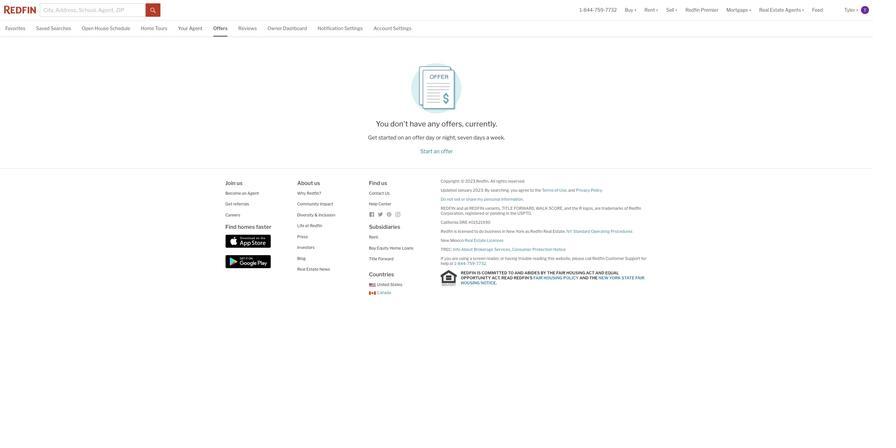 Task type: describe. For each thing, give the bounding box(es) containing it.
are inside if you are using a screen reader, or having trouble reading this website, please call redfin customer support for help at
[[452, 256, 458, 261]]

estate for news
[[307, 267, 319, 272]]

buy ▾
[[625, 7, 637, 13]]

us for find us
[[381, 180, 387, 187]]

feed button
[[809, 0, 841, 20]]

as
[[525, 229, 530, 234]]

help center
[[369, 202, 392, 207]]

. down committed
[[496, 281, 497, 286]]

1 horizontal spatial the
[[535, 188, 541, 193]]

new mexico real estate licenses
[[441, 238, 504, 243]]

1 horizontal spatial an
[[405, 135, 411, 141]]

why redfin? button
[[297, 191, 321, 196]]

walk
[[536, 206, 548, 211]]

don't
[[391, 120, 408, 128]]

buy
[[625, 7, 634, 13]]

housing inside new york state fair housing notice
[[461, 281, 480, 286]]

1 horizontal spatial the
[[590, 276, 598, 281]]

rent ▾ button
[[641, 0, 663, 20]]

1 vertical spatial ,
[[511, 247, 512, 252]]

0 horizontal spatial in
[[503, 229, 506, 234]]

redfin inside button
[[686, 7, 700, 13]]

get for get started on an offer day or night, seven days a week.
[[368, 135, 377, 141]]

homes
[[238, 224, 255, 231]]

loans
[[402, 246, 414, 251]]

read
[[502, 276, 513, 281]]

redfin inside if you are using a screen reader, or having trouble reading this website, please call redfin customer support for help at
[[593, 256, 605, 261]]

0 horizontal spatial about
[[297, 180, 313, 187]]

or right sell
[[462, 197, 466, 202]]

procedures
[[611, 229, 633, 234]]

. right 'privacy'
[[602, 188, 603, 193]]

a inside if you are using a screen reader, or having trouble reading this website, please call redfin customer support for help at
[[470, 256, 472, 261]]

1 horizontal spatial to
[[530, 188, 534, 193]]

you don't have any offers, currently.
[[376, 120, 498, 128]]

redfin for is
[[461, 271, 476, 276]]

759- for 1-844-759-7732 .
[[467, 261, 477, 266]]

0 horizontal spatial offer
[[413, 135, 425, 141]]

housing inside redfin is committed to and abides by the fair housing act and equal opportunity act. read redfin's
[[567, 271, 586, 276]]

faster
[[256, 224, 272, 231]]

become
[[226, 191, 241, 196]]

or inside redfin and all redfin variants, title forward, walk score, and the r logos, are trademarks of redfin corporation, registered or pending in the uspto.
[[486, 211, 490, 216]]

bay equity home loans
[[369, 246, 414, 251]]

saved searches link
[[36, 20, 71, 36]]

redfin inside redfin and all redfin variants, title forward, walk score, and the r logos, are trademarks of redfin corporation, registered or pending in the uspto.
[[629, 206, 642, 211]]

redfin is licensed to do business in new york as redfin real estate. ny standard operating procedures
[[441, 229, 633, 234]]

committed
[[482, 271, 508, 276]]

real inside dropdown button
[[760, 7, 770, 13]]

1 vertical spatial to
[[475, 229, 479, 234]]

your
[[178, 25, 188, 31]]

fair inside redfin is committed to and abides by the fair housing act and equal opportunity act. read redfin's
[[557, 271, 566, 276]]

and right use
[[569, 188, 576, 193]]

us flag image
[[369, 284, 376, 287]]

rent
[[645, 7, 656, 13]]

start
[[421, 148, 433, 155]]

variants,
[[485, 206, 501, 211]]

▾ inside dropdown button
[[803, 7, 805, 13]]

download the redfin app on the apple app store image
[[226, 235, 271, 248]]

2 horizontal spatial and
[[596, 271, 605, 276]]

2 horizontal spatial the
[[572, 206, 579, 211]]

licenses
[[487, 238, 504, 243]]

sell ▾
[[667, 7, 678, 13]]

1- for 1-844-759-7732
[[580, 7, 584, 13]]

0 horizontal spatial fair
[[534, 276, 543, 281]]

fair housing policy and the
[[534, 276, 599, 281]]

redfin is committed to and abides by the fair housing act and equal opportunity act. read redfin's
[[461, 271, 619, 281]]

1 vertical spatial estate
[[474, 238, 486, 243]]

rent.
[[369, 235, 379, 240]]

redfin premier
[[686, 7, 719, 13]]

r
[[580, 206, 582, 211]]

referrals
[[233, 202, 249, 207]]

mexico
[[450, 238, 464, 243]]

rent ▾ button
[[645, 0, 659, 20]]

diversity & inclusion button
[[297, 213, 336, 218]]

notification settings link
[[318, 20, 363, 36]]

join
[[226, 180, 236, 187]]

notification
[[318, 25, 344, 31]]

offers,
[[442, 120, 464, 128]]

redfin pinterest image
[[387, 212, 392, 217]]

redfin right the as at the bottom of page
[[531, 229, 543, 234]]

0 horizontal spatial and
[[515, 271, 524, 276]]

redfin twitter image
[[378, 212, 383, 217]]

is
[[454, 229, 457, 234]]

business
[[485, 229, 502, 234]]

join us
[[226, 180, 243, 187]]

trouble
[[519, 256, 532, 261]]

open
[[82, 25, 94, 31]]

sell ▾ button
[[667, 0, 678, 20]]

mortgage ▾ button
[[727, 0, 752, 20]]

consumer
[[512, 247, 532, 252]]

0 vertical spatial ,
[[567, 188, 568, 193]]

days
[[474, 135, 486, 141]]

settings for notification settings
[[345, 25, 363, 31]]

and left all
[[457, 206, 464, 211]]

premier
[[701, 7, 719, 13]]

help center button
[[369, 202, 392, 207]]

844- for 1-844-759-7732
[[584, 7, 595, 13]]

account
[[374, 25, 392, 31]]

have
[[410, 120, 426, 128]]

City, Address, School, Agent, ZIP search field
[[40, 3, 146, 17]]

title forward
[[369, 257, 394, 262]]

customer
[[606, 256, 625, 261]]

privacy policy link
[[576, 188, 602, 193]]

using
[[459, 256, 469, 261]]

1 horizontal spatial you
[[511, 188, 518, 193]]

0 vertical spatial of
[[555, 188, 559, 193]]

standard
[[574, 229, 591, 234]]

notice
[[554, 247, 566, 252]]

start an offer button
[[420, 145, 453, 158]]

you inside if you are using a screen reader, or having trouble reading this website, please call redfin customer support for help at
[[445, 256, 451, 261]]

corporation,
[[441, 211, 465, 216]]

contact
[[369, 191, 384, 196]]

forward
[[378, 257, 394, 262]]

new york state fair housing notice link
[[461, 276, 645, 286]]

0 horizontal spatial 1-844-759-7732 link
[[455, 261, 486, 266]]

us for join us
[[237, 180, 243, 187]]

0 vertical spatial home
[[141, 25, 154, 31]]

settings for account settings
[[393, 25, 412, 31]]

us
[[385, 191, 390, 196]]

real down licensed
[[465, 238, 473, 243]]

0 horizontal spatial at
[[305, 224, 309, 229]]

real estate news
[[297, 267, 330, 272]]

schedule
[[110, 25, 130, 31]]

and right score,
[[565, 206, 572, 211]]

▾ for mortgage ▾
[[750, 7, 752, 13]]

all
[[465, 206, 469, 211]]

careers
[[226, 213, 240, 218]]

0 vertical spatial agent
[[189, 25, 203, 31]]

terms of use link
[[542, 188, 567, 193]]

privacy
[[576, 188, 590, 193]]

if you are using a screen reader, or having trouble reading this website, please call redfin customer support for help at
[[441, 256, 647, 266]]

find for find us
[[369, 180, 380, 187]]

redfin and all redfin variants, title forward, walk score, and the r logos, are trademarks of redfin corporation, registered or pending in the uspto.
[[441, 206, 642, 216]]

or inside if you are using a screen reader, or having trouble reading this website, please call redfin customer support for help at
[[501, 256, 505, 261]]

buy ▾ button
[[621, 0, 641, 20]]

info about brokerage services link
[[453, 247, 511, 252]]

help
[[369, 202, 378, 207]]

an for start an offer
[[434, 148, 440, 155]]

▾ for sell ▾
[[676, 7, 678, 13]]

find homes faster
[[226, 224, 272, 231]]

york
[[610, 276, 621, 281]]

us for about us
[[314, 180, 320, 187]]

an for become an agent
[[242, 191, 247, 196]]

score,
[[549, 206, 564, 211]]

▾ for rent ▾
[[657, 7, 659, 13]]



Task type: vqa. For each thing, say whether or not it's contained in the screenshot.
2 baths for $798,000
no



Task type: locate. For each thing, give the bounding box(es) containing it.
to left do
[[475, 229, 479, 234]]

1 horizontal spatial a
[[487, 135, 490, 141]]

your agent
[[178, 25, 203, 31]]

1 vertical spatial find
[[226, 224, 237, 231]]

2 horizontal spatial housing
[[567, 271, 586, 276]]

redfin facebook image
[[369, 212, 375, 217]]

2 horizontal spatial fair
[[636, 276, 645, 281]]

any
[[428, 120, 440, 128]]

sell
[[454, 197, 461, 202]]

the inside redfin is committed to and abides by the fair housing act and equal opportunity act. read redfin's
[[547, 271, 556, 276]]

real down the blog
[[297, 267, 306, 272]]

offer down night,
[[441, 148, 453, 155]]

settings right account in the left top of the page
[[393, 25, 412, 31]]

1 horizontal spatial agent
[[248, 191, 259, 196]]

▾ right buy on the right top of page
[[635, 7, 637, 13]]

to right the agree
[[530, 188, 534, 193]]

1 horizontal spatial housing
[[544, 276, 563, 281]]

1 vertical spatial at
[[450, 261, 454, 266]]

terms
[[542, 188, 554, 193]]

redfin for and
[[441, 206, 456, 211]]

settings right "notification"
[[345, 25, 363, 31]]

redfin right trademarks
[[629, 206, 642, 211]]

1 horizontal spatial home
[[390, 246, 401, 251]]

#01521930
[[469, 220, 491, 225]]

1 vertical spatial a
[[470, 256, 472, 261]]

the left new
[[590, 276, 598, 281]]

tyler ▾
[[845, 7, 859, 13]]

759- for 1-844-759-7732
[[595, 7, 606, 13]]

1-844-759-7732 .
[[455, 261, 487, 266]]

0 horizontal spatial a
[[470, 256, 472, 261]]

us up redfin?
[[314, 180, 320, 187]]

of right trademarks
[[625, 206, 629, 211]]

get referrals
[[226, 202, 249, 207]]

favorites
[[5, 25, 25, 31]]

0 vertical spatial 759-
[[595, 7, 606, 13]]

1 horizontal spatial 844-
[[584, 7, 595, 13]]

real estate news button
[[297, 267, 330, 272]]

about up the why
[[297, 180, 313, 187]]

an right become
[[242, 191, 247, 196]]

0 vertical spatial new
[[507, 229, 515, 234]]

an inside 'button'
[[434, 148, 440, 155]]

find us
[[369, 180, 387, 187]]

having
[[505, 256, 518, 261]]

0 horizontal spatial the
[[511, 211, 517, 216]]

united
[[377, 282, 390, 287]]

0 horizontal spatial ,
[[511, 247, 512, 252]]

1 horizontal spatial ,
[[567, 188, 568, 193]]

of inside redfin and all redfin variants, title forward, walk score, and the r logos, are trademarks of redfin corporation, registered or pending in the uspto.
[[625, 206, 629, 211]]

1-844-759-7732 link left buy on the right top of page
[[580, 7, 617, 13]]

us up us
[[381, 180, 387, 187]]

submit search image
[[150, 8, 156, 13]]

states
[[391, 282, 403, 287]]

redfin inside redfin is committed to and abides by the fair housing act and equal opportunity act. read redfin's
[[461, 271, 476, 276]]

subsidiaries
[[369, 224, 401, 231]]

0 horizontal spatial home
[[141, 25, 154, 31]]

fair inside new york state fair housing notice
[[636, 276, 645, 281]]

canada link
[[369, 291, 391, 296]]

day
[[426, 135, 435, 141]]

find down careers
[[226, 224, 237, 231]]

▾ right mortgage
[[750, 7, 752, 13]]

a right using
[[470, 256, 472, 261]]

1 horizontal spatial 1-
[[580, 7, 584, 13]]

and right policy
[[580, 276, 589, 281]]

4 ▾ from the left
[[750, 7, 752, 13]]

forward,
[[514, 206, 535, 211]]

not
[[447, 197, 454, 202]]

agent
[[189, 25, 203, 31], [248, 191, 259, 196]]

759- up the opportunity on the bottom of page
[[467, 261, 477, 266]]

0 horizontal spatial 7732
[[477, 261, 486, 266]]

consumer protection notice link
[[512, 247, 566, 252]]

1 horizontal spatial offer
[[441, 148, 453, 155]]

▾ for tyler ▾
[[857, 7, 859, 13]]

7732 up is
[[477, 261, 486, 266]]

get referrals button
[[226, 202, 249, 207]]

estate left agents
[[771, 7, 785, 13]]

offer
[[413, 135, 425, 141], [441, 148, 453, 155]]

1 horizontal spatial new
[[507, 229, 515, 234]]

us right the join
[[237, 180, 243, 187]]

in right pending
[[506, 211, 510, 216]]

0 horizontal spatial get
[[226, 202, 232, 207]]

an right start
[[434, 148, 440, 155]]

0 vertical spatial an
[[405, 135, 411, 141]]

0 vertical spatial 844-
[[584, 7, 595, 13]]

1 horizontal spatial about
[[462, 247, 473, 252]]

the left terms
[[535, 188, 541, 193]]

info
[[453, 247, 461, 252]]

844- for 1-844-759-7732 .
[[458, 261, 467, 266]]

▾ right agents
[[803, 7, 805, 13]]

▾ for buy ▾
[[635, 7, 637, 13]]

blog button
[[297, 256, 306, 261]]

1 horizontal spatial us
[[314, 180, 320, 187]]

you up information
[[511, 188, 518, 193]]

0 vertical spatial 1-844-759-7732 link
[[580, 7, 617, 13]]

redfin
[[686, 7, 700, 13], [629, 206, 642, 211], [310, 224, 322, 229], [441, 229, 453, 234], [531, 229, 543, 234], [593, 256, 605, 261]]

1 horizontal spatial fair
[[557, 271, 566, 276]]

1 vertical spatial agent
[[248, 191, 259, 196]]

1 horizontal spatial and
[[580, 276, 589, 281]]

, left 'privacy'
[[567, 188, 568, 193]]

title forward button
[[369, 257, 394, 262]]

0 horizontal spatial are
[[452, 256, 458, 261]]

get up careers
[[226, 202, 232, 207]]

logos,
[[583, 206, 594, 211]]

and right act
[[596, 271, 605, 276]]

redfin left is
[[441, 229, 453, 234]]

1 horizontal spatial 759-
[[595, 7, 606, 13]]

impact
[[320, 202, 333, 207]]

brokerage
[[474, 247, 494, 252]]

0 horizontal spatial to
[[475, 229, 479, 234]]

about us
[[297, 180, 320, 187]]

1 vertical spatial you
[[445, 256, 451, 261]]

an right on
[[405, 135, 411, 141]]

become an agent
[[226, 191, 259, 196]]

7732 for 1-844-759-7732 .
[[477, 261, 486, 266]]

estate down do
[[474, 238, 486, 243]]

new left york
[[507, 229, 515, 234]]

0 horizontal spatial 1-
[[455, 261, 458, 266]]

account settings link
[[374, 20, 412, 36]]

2 horizontal spatial estate
[[771, 7, 785, 13]]

real estate agents ▾ link
[[760, 0, 805, 20]]

1 horizontal spatial of
[[625, 206, 629, 211]]

1 horizontal spatial settings
[[393, 25, 412, 31]]

find up contact
[[369, 180, 380, 187]]

2023:
[[473, 188, 484, 193]]

in right business
[[503, 229, 506, 234]]

at right help
[[450, 261, 454, 266]]

redfin left premier
[[686, 7, 700, 13]]

&
[[315, 213, 318, 218]]

open house schedule
[[82, 25, 130, 31]]

settings
[[345, 25, 363, 31], [393, 25, 412, 31]]

1 horizontal spatial find
[[369, 180, 380, 187]]

the right by
[[547, 271, 556, 276]]

redfin?
[[307, 191, 321, 196]]

0 horizontal spatial of
[[555, 188, 559, 193]]

are inside redfin and all redfin variants, title forward, walk score, and the r logos, are trademarks of redfin corporation, registered or pending in the uspto.
[[595, 206, 601, 211]]

and
[[515, 271, 524, 276], [596, 271, 605, 276], [580, 276, 589, 281]]

2 vertical spatial an
[[242, 191, 247, 196]]

tyler
[[845, 7, 856, 13]]

do not sell or share my personal information .
[[441, 197, 524, 202]]

759- left buy on the right top of page
[[595, 7, 606, 13]]

agent up the referrals
[[248, 191, 259, 196]]

redfin down not
[[441, 206, 456, 211]]

0 vertical spatial find
[[369, 180, 380, 187]]

2 settings from the left
[[393, 25, 412, 31]]

844-
[[584, 7, 595, 13], [458, 261, 467, 266]]

and right the to
[[515, 271, 524, 276]]

of left use
[[555, 188, 559, 193]]

notice
[[481, 281, 496, 286]]

0 horizontal spatial the
[[547, 271, 556, 276]]

equal housing opportunity image
[[441, 270, 457, 286]]

1 ▾ from the left
[[635, 7, 637, 13]]

2 us from the left
[[314, 180, 320, 187]]

real estate licenses link
[[465, 238, 504, 243]]

0 horizontal spatial us
[[237, 180, 243, 187]]

1 vertical spatial an
[[434, 148, 440, 155]]

owner
[[268, 25, 282, 31]]

new
[[599, 276, 609, 281]]

agent right "your"
[[189, 25, 203, 31]]

are left using
[[452, 256, 458, 261]]

get left started
[[368, 135, 377, 141]]

why redfin?
[[297, 191, 321, 196]]

redfin down &
[[310, 224, 322, 229]]

. down the agree
[[523, 197, 524, 202]]

at
[[305, 224, 309, 229], [450, 261, 454, 266]]

a right days
[[487, 135, 490, 141]]

1 horizontal spatial estate
[[474, 238, 486, 243]]

agree
[[519, 188, 530, 193]]

user photo image
[[862, 6, 870, 14]]

estate for agents
[[771, 7, 785, 13]]

1 vertical spatial of
[[625, 206, 629, 211]]

the left uspto.
[[511, 211, 517, 216]]

real right mortgage ▾
[[760, 7, 770, 13]]

if
[[441, 256, 444, 261]]

operating
[[591, 229, 610, 234]]

redfin down 1-844-759-7732 .
[[461, 271, 476, 276]]

or right day
[[436, 135, 441, 141]]

in inside redfin and all redfin variants, title forward, walk score, and the r logos, are trademarks of redfin corporation, registered or pending in the uspto.
[[506, 211, 510, 216]]

redfin premier button
[[682, 0, 723, 20]]

1-844-759-7732 link up is
[[455, 261, 486, 266]]

0 vertical spatial at
[[305, 224, 309, 229]]

1 horizontal spatial get
[[368, 135, 377, 141]]

investors
[[297, 245, 315, 250]]

7732 left buy on the right top of page
[[606, 7, 617, 13]]

do
[[441, 197, 446, 202]]

0 vertical spatial a
[[487, 135, 490, 141]]

0 vertical spatial are
[[595, 206, 601, 211]]

trec: info about brokerage services , consumer protection notice
[[441, 247, 566, 252]]

1- for 1-844-759-7732 .
[[455, 261, 458, 266]]

0 vertical spatial offer
[[413, 135, 425, 141]]

about
[[297, 180, 313, 187], [462, 247, 473, 252]]

0 vertical spatial to
[[530, 188, 534, 193]]

at right life
[[305, 224, 309, 229]]

1 horizontal spatial are
[[595, 206, 601, 211]]

find for find homes faster
[[226, 224, 237, 231]]

support
[[626, 256, 641, 261]]

6 ▾ from the left
[[857, 7, 859, 13]]

. right screen
[[486, 261, 487, 266]]

▾ right sell
[[676, 7, 678, 13]]

use
[[560, 188, 567, 193]]

0 horizontal spatial you
[[445, 256, 451, 261]]

1 horizontal spatial in
[[506, 211, 510, 216]]

redfin's
[[514, 276, 533, 281]]

1 vertical spatial 759-
[[467, 261, 477, 266]]

0 horizontal spatial agent
[[189, 25, 203, 31]]

▾ right tyler
[[857, 7, 859, 13]]

real left estate.
[[544, 229, 552, 234]]

new up trec:
[[441, 238, 450, 243]]

mortgage
[[727, 7, 749, 13]]

trec:
[[441, 247, 452, 252]]

1 horizontal spatial 7732
[[606, 7, 617, 13]]

estate inside dropdown button
[[771, 7, 785, 13]]

1 vertical spatial 844-
[[458, 261, 467, 266]]

canadian flag image
[[369, 292, 376, 295]]

home tours
[[141, 25, 167, 31]]

1 us from the left
[[237, 180, 243, 187]]

investors button
[[297, 245, 315, 250]]

get for get referrals
[[226, 202, 232, 207]]

buy ▾ button
[[625, 0, 637, 20]]

0 vertical spatial in
[[506, 211, 510, 216]]

pending
[[490, 211, 506, 216]]

offer inside 'button'
[[441, 148, 453, 155]]

offers
[[213, 25, 228, 31]]

equity
[[377, 246, 389, 251]]

life at redfin
[[297, 224, 322, 229]]

2 horizontal spatial us
[[381, 180, 387, 187]]

0 horizontal spatial housing
[[461, 281, 480, 286]]

3 us from the left
[[381, 180, 387, 187]]

estate left news
[[307, 267, 319, 272]]

sell ▾ button
[[663, 0, 682, 20]]

▾ right "rent"
[[657, 7, 659, 13]]

0 horizontal spatial 759-
[[467, 261, 477, 266]]

diversity
[[297, 213, 314, 218]]

countries
[[369, 272, 394, 278]]

1 horizontal spatial 1-844-759-7732 link
[[580, 7, 617, 13]]

home left loans
[[390, 246, 401, 251]]

1 vertical spatial about
[[462, 247, 473, 252]]

start an offer
[[421, 148, 453, 155]]

of
[[555, 188, 559, 193], [625, 206, 629, 211]]

or down services
[[501, 256, 505, 261]]

you right if
[[445, 256, 451, 261]]

favorites link
[[5, 20, 25, 36]]

1 vertical spatial are
[[452, 256, 458, 261]]

, up having
[[511, 247, 512, 252]]

offer left day
[[413, 135, 425, 141]]

1 vertical spatial in
[[503, 229, 506, 234]]

0 vertical spatial 1-
[[580, 7, 584, 13]]

your agent link
[[178, 20, 203, 36]]

dashboard
[[283, 25, 307, 31]]

0 vertical spatial estate
[[771, 7, 785, 13]]

1 vertical spatial home
[[390, 246, 401, 251]]

7732
[[606, 7, 617, 13], [477, 261, 486, 266]]

are right logos,
[[595, 206, 601, 211]]

the left "r"
[[572, 206, 579, 211]]

1 vertical spatial get
[[226, 202, 232, 207]]

find
[[369, 180, 380, 187], [226, 224, 237, 231]]

redfin right call
[[593, 256, 605, 261]]

2 ▾ from the left
[[657, 7, 659, 13]]

0 horizontal spatial new
[[441, 238, 450, 243]]

at inside if you are using a screen reader, or having trouble reading this website, please call redfin customer support for help at
[[450, 261, 454, 266]]

redfin down the my
[[470, 206, 484, 211]]

3 ▾ from the left
[[676, 7, 678, 13]]

blog
[[297, 256, 306, 261]]

the
[[535, 188, 541, 193], [572, 206, 579, 211], [511, 211, 517, 216]]

1 vertical spatial offer
[[441, 148, 453, 155]]

ny
[[567, 229, 573, 234]]

download the redfin app from the google play store image
[[226, 255, 271, 269]]

1 settings from the left
[[345, 25, 363, 31]]

1 horizontal spatial at
[[450, 261, 454, 266]]

fair
[[557, 271, 566, 276], [534, 276, 543, 281], [636, 276, 645, 281]]

rent ▾
[[645, 7, 659, 13]]

redfin instagram image
[[395, 212, 401, 217]]

0 vertical spatial you
[[511, 188, 518, 193]]

0 horizontal spatial 844-
[[458, 261, 467, 266]]

estate.
[[553, 229, 566, 234]]

0 horizontal spatial estate
[[307, 267, 319, 272]]

or left pending
[[486, 211, 490, 216]]

7732 for 1-844-759-7732
[[606, 7, 617, 13]]

2 vertical spatial estate
[[307, 267, 319, 272]]

about up using
[[462, 247, 473, 252]]

home left tours at the left of the page
[[141, 25, 154, 31]]

0 horizontal spatial an
[[242, 191, 247, 196]]

5 ▾ from the left
[[803, 7, 805, 13]]

mortgage ▾
[[727, 7, 752, 13]]



